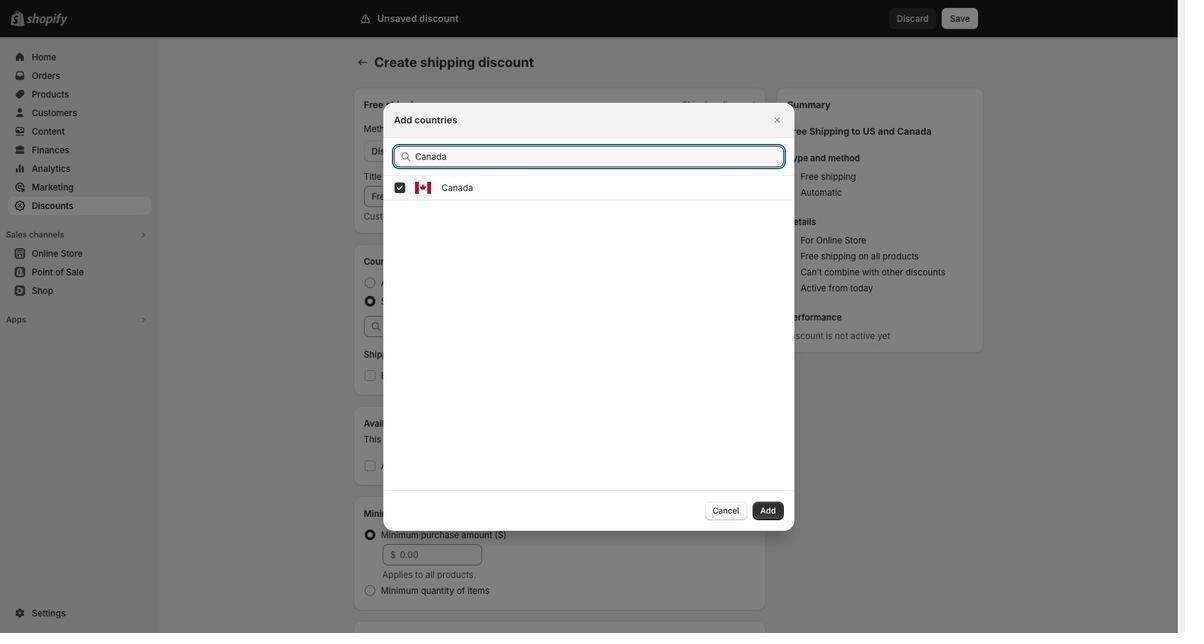 Task type: describe. For each thing, give the bounding box(es) containing it.
shopify image
[[27, 13, 68, 27]]



Task type: vqa. For each thing, say whether or not it's contained in the screenshot.
Shopify image
yes



Task type: locate. For each thing, give the bounding box(es) containing it.
Search countries text field
[[415, 146, 784, 167]]

dialog
[[0, 103, 1179, 531]]



